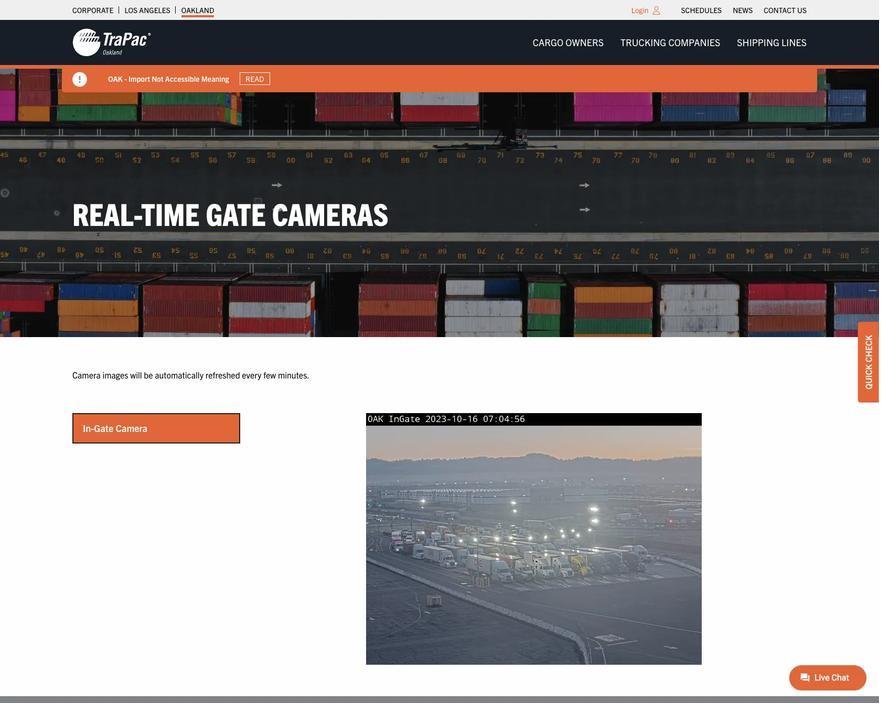 Task type: describe. For each thing, give the bounding box(es) containing it.
will
[[130, 370, 142, 380]]

automatically
[[155, 370, 204, 380]]

menu bar containing cargo owners
[[524, 32, 815, 53]]

menu bar containing schedules
[[676, 3, 812, 17]]

0 vertical spatial camera
[[72, 370, 101, 380]]

check
[[863, 335, 874, 362]]

login link
[[631, 5, 649, 15]]

cargo
[[533, 36, 563, 48]]

owners
[[566, 36, 604, 48]]

login
[[631, 5, 649, 15]]

contact us link
[[764, 3, 807, 17]]

cargo owners link
[[524, 32, 612, 53]]

los angeles link
[[125, 3, 170, 17]]

shipping lines link
[[729, 32, 815, 53]]

cargo owners
[[533, 36, 604, 48]]

los
[[125, 5, 138, 15]]

quick
[[863, 364, 874, 389]]

refreshed
[[205, 370, 240, 380]]

quick check link
[[858, 322, 879, 402]]

oakland image
[[72, 28, 151, 57]]

cameras
[[272, 194, 388, 232]]

companies
[[668, 36, 720, 48]]

news
[[733, 5, 753, 15]]

camera images will be automatically refreshed every few minutes.
[[72, 370, 309, 380]]

trucking
[[621, 36, 666, 48]]

shipping lines
[[737, 36, 807, 48]]

time
[[141, 194, 200, 232]]

trucking companies
[[621, 36, 720, 48]]

1 horizontal spatial gate
[[206, 194, 266, 232]]

not
[[152, 74, 163, 83]]

gate inside main content
[[94, 422, 113, 435]]

-
[[124, 74, 127, 83]]

read
[[246, 74, 264, 83]]

oakland link
[[181, 3, 214, 17]]

schedules link
[[681, 3, 722, 17]]

us
[[797, 5, 807, 15]]

trucking companies link
[[612, 32, 729, 53]]

oakland
[[181, 5, 214, 15]]

los angeles
[[125, 5, 170, 15]]



Task type: locate. For each thing, give the bounding box(es) containing it.
banner containing cargo owners
[[0, 20, 879, 92]]

in-gate camera image
[[366, 414, 702, 665]]

meaning
[[201, 74, 229, 83]]

schedules
[[681, 5, 722, 15]]

gate
[[206, 194, 266, 232], [94, 422, 113, 435]]

1 horizontal spatial camera
[[116, 422, 147, 435]]

light image
[[653, 6, 660, 15]]

menu bar up the shipping
[[676, 3, 812, 17]]

corporate link
[[72, 3, 113, 17]]

shipping
[[737, 36, 779, 48]]

0 horizontal spatial gate
[[94, 422, 113, 435]]

oak - import not accessible meaning
[[108, 74, 229, 83]]

angeles
[[139, 5, 170, 15]]

minutes.
[[278, 370, 309, 380]]

solid image
[[72, 72, 87, 87]]

images
[[103, 370, 128, 380]]

camera
[[72, 370, 101, 380], [116, 422, 147, 435]]

0 horizontal spatial camera
[[72, 370, 101, 380]]

1 vertical spatial gate
[[94, 422, 113, 435]]

in-gate camera
[[83, 422, 147, 435]]

news link
[[733, 3, 753, 17]]

contact us
[[764, 5, 807, 15]]

menu bar down light icon
[[524, 32, 815, 53]]

quick check
[[863, 335, 874, 389]]

1 vertical spatial camera
[[116, 422, 147, 435]]

1 vertical spatial menu bar
[[524, 32, 815, 53]]

few
[[263, 370, 276, 380]]

camera left images
[[72, 370, 101, 380]]

in-gate camera main content
[[62, 369, 817, 665]]

import
[[128, 74, 150, 83]]

be
[[144, 370, 153, 380]]

in-gate camera link
[[73, 415, 239, 443]]

every
[[242, 370, 261, 380]]

real-time gate cameras
[[72, 194, 388, 232]]

0 vertical spatial menu bar
[[676, 3, 812, 17]]

lines
[[782, 36, 807, 48]]

camera inside in-gate camera link
[[116, 422, 147, 435]]

read link
[[239, 72, 270, 85]]

corporate
[[72, 5, 113, 15]]

menu bar
[[676, 3, 812, 17], [524, 32, 815, 53]]

accessible
[[165, 74, 200, 83]]

in-
[[83, 422, 94, 435]]

banner
[[0, 20, 879, 92]]

footer
[[0, 697, 879, 703]]

camera right in-
[[116, 422, 147, 435]]

real-
[[72, 194, 141, 232]]

oak
[[108, 74, 123, 83]]

contact
[[764, 5, 796, 15]]

0 vertical spatial gate
[[206, 194, 266, 232]]



Task type: vqa. For each thing, say whether or not it's contained in the screenshot.
Camera to the top
yes



